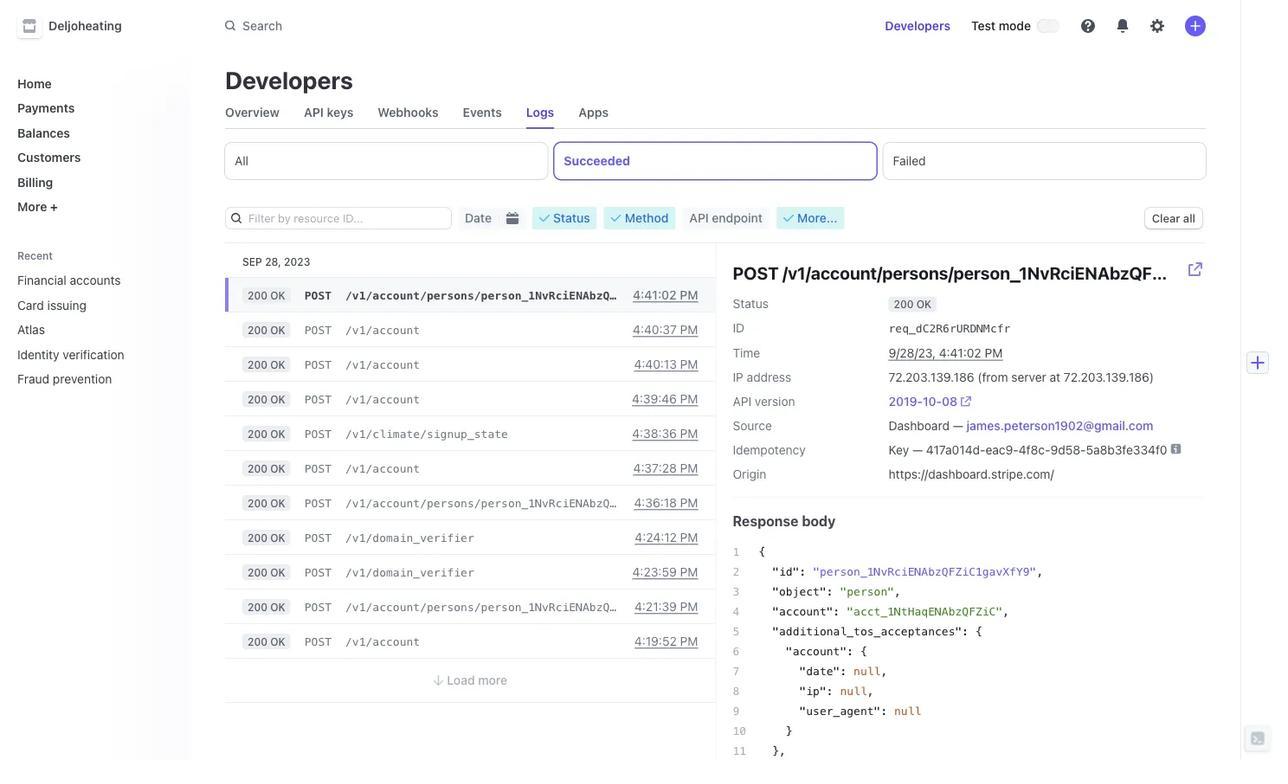 Task type: describe. For each thing, give the bounding box(es) containing it.
200 ok for 4:36:18 pm
[[248, 497, 286, 509]]

james.peterson1902@gmail.com link
[[967, 418, 1154, 433]]

prevention
[[53, 372, 112, 386]]

/v1/account for 4:39:46
[[346, 393, 420, 406]]

4:21:39 pm button
[[635, 599, 698, 615]]

Search text field
[[215, 10, 703, 42]]

200 for 4:39:46 pm
[[248, 393, 268, 405]]

4:40:37
[[633, 323, 677, 337]]

/v1/account/persons/person_1nvrcienabzqfzic1gavxfy9 for 4:41:02 pm
[[346, 289, 691, 302]]

1 vertical spatial "account"
[[786, 645, 847, 658]]

pm for 4:40:13 pm
[[680, 357, 698, 371]]

help image
[[1082, 19, 1095, 33]]

source
[[733, 418, 772, 433]]

"additional_tos_acceptances"
[[773, 625, 962, 638]]

0 vertical spatial 4:41:02
[[633, 288, 677, 302]]

pm up (from
[[985, 346, 1003, 360]]

4:40:37 pm button
[[633, 322, 698, 338]]

customers link
[[10, 143, 177, 171]]

/v1/account for 4:37:28
[[346, 462, 420, 475]]

4:21:39 pm
[[635, 600, 698, 614]]

identity verification link
[[10, 340, 152, 368]]

200 ok for 4:40:13 pm
[[248, 358, 286, 371]]

0 vertical spatial {
[[759, 545, 766, 558]]

0 vertical spatial null
[[854, 665, 881, 678]]

200 ok for 4:39:46 pm
[[248, 393, 286, 405]]

api for api keys
[[304, 105, 324, 119]]

home
[[17, 76, 52, 90]]

status button
[[533, 207, 597, 229]]

/v1/account/persons/person_1nvrcienabzqfzic1gavxfy9 for 4:36:18 pm
[[346, 497, 691, 510]]

api for api version
[[733, 394, 752, 408]]

deljoheating
[[48, 19, 122, 33]]

response body
[[733, 513, 836, 529]]

4:37:28 pm
[[634, 461, 698, 475]]

verification
[[63, 347, 124, 362]]

succeeded button
[[554, 143, 877, 179]]

4:19:52
[[635, 634, 677, 649]]

200 ok for 4:19:52 pm
[[248, 636, 286, 648]]

200 for 4:38:36 pm
[[248, 428, 268, 440]]

deljoheating button
[[17, 14, 139, 38]]

customers
[[17, 150, 81, 165]]

more... button
[[777, 207, 845, 229]]

ok for 4:23:59 pm
[[270, 566, 286, 578]]

200 ok for 4:38:36 pm
[[248, 428, 286, 440]]

4:37:28 pm button
[[634, 461, 698, 476]]

"id"
[[773, 565, 800, 578]]

developers link
[[878, 12, 958, 40]]

72.203.139.186)
[[1064, 370, 1154, 384]]

home link
[[10, 69, 177, 97]]

200 ok for 4:40:37 pm
[[248, 324, 286, 336]]

4:38:36 pm button
[[632, 426, 698, 442]]

1 vertical spatial {
[[976, 625, 983, 638]]

2019-10-08 link
[[889, 393, 972, 410]]

more +
[[17, 200, 58, 214]]

james.peterson1902@gmail.com
[[967, 418, 1154, 433]]

method button
[[604, 207, 676, 229]]

recent element
[[0, 266, 191, 393]]

identity
[[17, 347, 59, 362]]

post for 4:40:13 pm
[[305, 358, 332, 371]]

recent navigation links element
[[0, 249, 191, 393]]

ok for 4:38:36 pm
[[270, 428, 286, 440]]

logs
[[526, 105, 554, 119]]

pm for 4:36:18 pm
[[680, 496, 698, 510]]

mode
[[999, 19, 1031, 33]]

{ "id" : "person_1nvrcienabzqfzic1gavxfy9" , "object" : "person" , "account" : "acct_1nthaqenabzqfzic" , "additional_tos_acceptances" : { "account" : { "date" : null , "ip" : null , "user_agent" : null } } ,
[[759, 545, 1044, 757]]

9d58-
[[1051, 442, 1086, 457]]

payments
[[17, 101, 75, 115]]

post for 4:41:02 pm
[[305, 289, 332, 302]]

4:40:37 pm
[[633, 323, 698, 337]]

post for 4:38:36 pm
[[305, 427, 332, 440]]

— for dashboard
[[953, 418, 964, 433]]

origin
[[733, 467, 767, 481]]

4:38:36 pm
[[632, 426, 698, 441]]

server
[[1012, 370, 1047, 384]]

4f8c-
[[1019, 442, 1051, 457]]

logs link
[[519, 100, 561, 125]]

/v1/climate/signup_state
[[346, 427, 508, 440]]

"object"
[[773, 585, 827, 598]]

fraud prevention
[[17, 372, 112, 386]]

api version
[[733, 394, 795, 408]]

ok for 4:36:18 pm
[[270, 497, 286, 509]]

ok for 4:41:02 pm
[[270, 289, 286, 301]]

28,
[[265, 255, 281, 267]]

post for 4:39:46 pm
[[305, 393, 332, 406]]

version
[[755, 394, 795, 408]]

tab list containing overview
[[218, 97, 1206, 129]]

/v1/account/persons/person_1nvrcienabzqfzic1gavxfy9 for 4:21:39 pm
[[346, 601, 691, 614]]

/v1/domain_verifier for 4:23:59
[[346, 566, 474, 579]]

200 ok for 4:41:02 pm
[[248, 289, 286, 301]]

4:36:18
[[634, 496, 677, 510]]

pm for 4:40:37 pm
[[680, 323, 698, 337]]

9/28/23, 4:41:02 pm
[[889, 346, 1003, 360]]

financial
[[17, 273, 66, 287]]

4:39:46 pm button
[[632, 391, 698, 407]]

— for key
[[913, 442, 923, 457]]

4:37:28
[[634, 461, 677, 475]]

2023
[[284, 255, 310, 267]]

0 vertical spatial developers
[[885, 19, 951, 33]]

sep 28, 2023
[[242, 255, 310, 267]]

(from
[[978, 370, 1008, 384]]

4:39:46
[[632, 392, 677, 406]]

idempotency
[[733, 442, 806, 457]]

200 for 4:19:52 pm
[[248, 636, 268, 648]]

financial accounts link
[[10, 266, 152, 294]]

4:36:18 pm
[[634, 496, 698, 510]]

clear all button
[[1145, 208, 1203, 229]]

issuing
[[47, 298, 87, 312]]

overview
[[225, 105, 280, 119]]

10-
[[923, 394, 942, 408]]

/v1/account for 4:19:52
[[346, 635, 420, 648]]

clear all
[[1152, 212, 1196, 225]]

identity verification
[[17, 347, 124, 362]]

4:38:36
[[632, 426, 677, 441]]

ok for 4:37:28 pm
[[270, 462, 286, 475]]

status inside button
[[553, 211, 590, 225]]

webhooks
[[378, 105, 439, 119]]

pm for 4:39:46 pm
[[680, 392, 698, 406]]



Task type: vqa. For each thing, say whether or not it's contained in the screenshot.
STREAMLINE YOUR BILLING WORKFLOWS SET UP AND MANAGE YOUR BILLING OPERATIONS TO CAPTURE MORE REVENUE AND ACCEPT RECURRING PAYMENTS GLOBALLY.
no



Task type: locate. For each thing, give the bounding box(es) containing it.
pm up 4:40:37 pm
[[680, 288, 698, 302]]

pm for 4:21:39 pm
[[680, 600, 698, 614]]

all
[[1184, 212, 1196, 225]]

2 vertical spatial {
[[861, 645, 867, 658]]

balances link
[[10, 119, 177, 147]]

key — 417a014d-eac9-4f8c-9d58-5a8b3fe334f0
[[889, 442, 1168, 457]]

pm right 4:36:18
[[680, 496, 698, 510]]

key
[[889, 442, 909, 457]]

pm for 4:37:28 pm
[[680, 461, 698, 475]]

4 /v1/account from the top
[[346, 462, 420, 475]]

post for 4:36:18 pm
[[305, 497, 332, 510]]

developers
[[885, 19, 951, 33], [225, 65, 353, 94]]

200 for 4:36:18 pm
[[248, 497, 268, 509]]

pm for 4:38:36 pm
[[680, 426, 698, 441]]

pm right 4:24:12
[[680, 530, 698, 545]]

test mode
[[972, 19, 1031, 33]]

0 vertical spatial api
[[304, 105, 324, 119]]

1 vertical spatial developers
[[225, 65, 353, 94]]

pm right 4:23:59
[[680, 565, 698, 579]]

200 for 4:40:13 pm
[[248, 358, 268, 371]]

5a8b3fe334f0
[[1086, 442, 1168, 457]]

api left the endpoint
[[690, 211, 709, 225]]

ok for 4:24:12 pm
[[270, 532, 286, 544]]

null up "user_agent"
[[840, 685, 867, 698]]

overview link
[[218, 100, 287, 125]]

settings image
[[1151, 19, 1165, 33]]

1 vertical spatial api
[[690, 211, 709, 225]]

08
[[942, 394, 958, 408]]

req_dc2r6rurdnmcfr
[[889, 322, 1011, 335]]

4:23:59 pm
[[633, 565, 698, 579]]

fraud
[[17, 372, 49, 386]]

417a014d-
[[926, 442, 986, 457]]

ok
[[270, 289, 286, 301], [917, 298, 932, 310], [270, 324, 286, 336], [270, 358, 286, 371], [270, 393, 286, 405], [270, 428, 286, 440], [270, 462, 286, 475], [270, 497, 286, 509], [270, 532, 286, 544], [270, 566, 286, 578], [270, 601, 286, 613], [270, 636, 286, 648]]

72.203.139.186
[[889, 370, 975, 384]]

address
[[747, 370, 792, 384]]

200 for 4:24:12 pm
[[248, 532, 268, 544]]

dashboard — james.peterson1902@gmail.com
[[889, 418, 1154, 433]]

status
[[553, 211, 590, 225], [733, 297, 769, 311]]

pm right 4:21:39 at the bottom of page
[[680, 600, 698, 614]]

0 horizontal spatial developers
[[225, 65, 353, 94]]

dashboard
[[889, 418, 950, 433]]

1 horizontal spatial {
[[861, 645, 867, 658]]

pm for 4:19:52 pm
[[680, 634, 698, 649]]

200 for 4:23:59 pm
[[248, 566, 268, 578]]

ok for 4:40:37 pm
[[270, 324, 286, 336]]

— right key
[[913, 442, 923, 457]]

"ip"
[[800, 685, 827, 698]]

4:36:18 pm button
[[634, 495, 698, 511]]

endpoint
[[712, 211, 763, 225]]

"date"
[[800, 665, 840, 678]]

{ down response
[[759, 545, 766, 558]]

payments link
[[10, 94, 177, 122]]

api for api endpoint
[[690, 211, 709, 225]]

0 vertical spatial /v1/domain_verifier
[[346, 531, 474, 544]]

all
[[235, 154, 249, 168]]

/v1/account for 4:40:13
[[346, 358, 420, 371]]

2 /v1/account from the top
[[346, 358, 420, 371]]

200 ok
[[248, 289, 286, 301], [894, 298, 932, 310], [248, 324, 286, 336], [248, 358, 286, 371], [248, 393, 286, 405], [248, 428, 286, 440], [248, 462, 286, 475], [248, 497, 286, 509], [248, 532, 286, 544], [248, 566, 286, 578], [248, 601, 286, 613], [248, 636, 286, 648]]

pm for 4:41:02 pm
[[680, 288, 698, 302]]

200 ok for 4:23:59 pm
[[248, 566, 286, 578]]

api inside button
[[690, 211, 709, 225]]

—
[[953, 418, 964, 433], [913, 442, 923, 457]]

2019-10-08
[[889, 394, 958, 408]]

status tab list
[[225, 143, 1206, 179]]

}
[[786, 724, 793, 737], [773, 744, 779, 757]]

id
[[733, 321, 745, 335]]

ok for 4:21:39 pm
[[270, 601, 286, 613]]

2 vertical spatial api
[[733, 394, 752, 408]]

200 ok for 4:21:39 pm
[[248, 601, 286, 613]]

Resource ID search field
[[242, 208, 451, 229]]

"account" up "date" in the bottom right of the page
[[786, 645, 847, 658]]

4:19:52 pm
[[635, 634, 698, 649]]

atlas
[[17, 323, 45, 337]]

2 vertical spatial null
[[895, 704, 922, 717]]

date button
[[458, 207, 499, 229]]

1 horizontal spatial api
[[690, 211, 709, 225]]

post for 4:19:52 pm
[[305, 635, 332, 648]]

sep
[[242, 255, 262, 267]]

apps
[[579, 105, 609, 119]]

+
[[50, 200, 58, 214]]

200 for 4:40:37 pm
[[248, 324, 268, 336]]

atlas link
[[10, 316, 152, 344]]

post for 4:24:12 pm
[[305, 531, 332, 544]]

3 /v1/account from the top
[[346, 393, 420, 406]]

core navigation links element
[[10, 69, 177, 221]]

events
[[463, 105, 502, 119]]

tab list
[[218, 97, 1206, 129]]

api inside 'tab list'
[[304, 105, 324, 119]]

Search search field
[[215, 10, 703, 42]]

ok for 4:39:46 pm
[[270, 393, 286, 405]]

4:41:02 up the 4:40:37
[[633, 288, 677, 302]]

null right "user_agent"
[[895, 704, 922, 717]]

pm right the 4:40:37
[[680, 323, 698, 337]]

webhooks link
[[371, 100, 446, 125]]

pm right 4:39:46
[[680, 392, 698, 406]]

developers up "overview"
[[225, 65, 353, 94]]

0 vertical spatial "account"
[[773, 605, 834, 618]]

post for 4:23:59 pm
[[305, 566, 332, 579]]

post
[[733, 262, 779, 283], [305, 289, 332, 302], [305, 323, 332, 336], [305, 358, 332, 371], [305, 393, 332, 406], [305, 427, 332, 440], [305, 462, 332, 475], [305, 497, 332, 510], [305, 531, 332, 544], [305, 566, 332, 579], [305, 601, 332, 614], [305, 635, 332, 648]]

api down ip
[[733, 394, 752, 408]]

api keys
[[304, 105, 354, 119]]

/v1/account
[[346, 323, 420, 336], [346, 358, 420, 371], [346, 393, 420, 406], [346, 462, 420, 475], [346, 635, 420, 648]]

1 horizontal spatial }
[[786, 724, 793, 737]]

ip address
[[733, 370, 792, 384]]

all button
[[225, 143, 548, 179]]

4:23:59 pm button
[[633, 565, 698, 580]]

card issuing link
[[10, 291, 152, 319]]

4:41:02 pm button
[[633, 287, 698, 303]]

1 vertical spatial —
[[913, 442, 923, 457]]

pm for 4:23:59 pm
[[680, 565, 698, 579]]

"person"
[[840, 585, 895, 598]]

0 horizontal spatial —
[[913, 442, 923, 457]]

1 vertical spatial status
[[733, 297, 769, 311]]

1 /v1/domain_verifier from the top
[[346, 531, 474, 544]]

1 vertical spatial 4:41:02
[[939, 346, 982, 360]]

pm for 4:24:12 pm
[[680, 530, 698, 545]]

{ down "acct_1nthaqenabzqfzic"
[[976, 625, 983, 638]]

pm right 4:37:28
[[680, 461, 698, 475]]

accounts
[[70, 273, 121, 287]]

ok for 4:40:13 pm
[[270, 358, 286, 371]]

ok for 4:19:52 pm
[[270, 636, 286, 648]]

notifications image
[[1116, 19, 1130, 33]]

0 horizontal spatial }
[[773, 744, 779, 757]]

1 /v1/account from the top
[[346, 323, 420, 336]]

:
[[800, 565, 806, 578], [827, 585, 834, 598], [834, 605, 840, 618], [962, 625, 969, 638], [847, 645, 854, 658], [840, 665, 847, 678], [827, 685, 834, 698], [881, 704, 888, 717]]

/v1/domain_verifier for 4:24:12
[[346, 531, 474, 544]]

api left 'keys'
[[304, 105, 324, 119]]

0 vertical spatial —
[[953, 418, 964, 433]]

0 horizontal spatial {
[[759, 545, 766, 558]]

5 /v1/account from the top
[[346, 635, 420, 648]]

9/28/23, 4:41:02 pm button
[[889, 344, 1003, 362]]

1 vertical spatial /v1/domain_verifier
[[346, 566, 474, 579]]

null
[[854, 665, 881, 678], [840, 685, 867, 698], [895, 704, 922, 717]]

4:41:02 pm
[[633, 288, 698, 302]]

/v1/account for 4:40:37
[[346, 323, 420, 336]]

2 horizontal spatial {
[[976, 625, 983, 638]]

post for 4:21:39 pm
[[305, 601, 332, 614]]

test
[[972, 19, 996, 33]]

2 /v1/domain_verifier from the top
[[346, 566, 474, 579]]

failed button
[[884, 143, 1206, 179]]

— up 417a014d-
[[953, 418, 964, 433]]

"account"
[[773, 605, 834, 618], [786, 645, 847, 658]]

,
[[1037, 565, 1044, 578], [895, 585, 901, 598], [1003, 605, 1010, 618], [881, 665, 888, 678], [867, 685, 874, 698], [779, 744, 786, 757]]

200 ok for 4:24:12 pm
[[248, 532, 286, 544]]

pm
[[680, 288, 698, 302], [680, 323, 698, 337], [985, 346, 1003, 360], [680, 357, 698, 371], [680, 392, 698, 406], [680, 426, 698, 441], [680, 461, 698, 475], [680, 496, 698, 510], [680, 530, 698, 545], [680, 565, 698, 579], [680, 600, 698, 614], [680, 634, 698, 649]]

0 horizontal spatial status
[[553, 211, 590, 225]]

events link
[[456, 100, 509, 125]]

pm inside 'button'
[[680, 461, 698, 475]]

pm right 4:38:36 on the bottom of page
[[680, 426, 698, 441]]

succeeded
[[564, 154, 631, 168]]

billing link
[[10, 168, 177, 196]]

ip
[[733, 370, 744, 384]]

post for 4:40:37 pm
[[305, 323, 332, 336]]

2 horizontal spatial api
[[733, 394, 752, 408]]

pm inside button
[[680, 426, 698, 441]]

1 horizontal spatial developers
[[885, 19, 951, 33]]

pm right 4:19:52
[[680, 634, 698, 649]]

developers left test
[[885, 19, 951, 33]]

api keys link
[[297, 100, 360, 125]]

status up id
[[733, 297, 769, 311]]

1 vertical spatial }
[[773, 744, 779, 757]]

4:23:59
[[633, 565, 677, 579]]

4:24:12
[[635, 530, 677, 545]]

post for 4:37:28 pm
[[305, 462, 332, 475]]

200 for 4:37:28 pm
[[248, 462, 268, 475]]

clear
[[1152, 212, 1181, 225]]

"person_1nvrcienabzqfzic1gavxfy9"
[[813, 565, 1037, 578]]

0 vertical spatial }
[[786, 724, 793, 737]]

4:24:12 pm
[[635, 530, 698, 545]]

{ down "additional_tos_acceptances"
[[861, 645, 867, 658]]

200 for 4:21:39 pm
[[248, 601, 268, 613]]

1 vertical spatial null
[[840, 685, 867, 698]]

0 horizontal spatial 4:41:02
[[633, 288, 677, 302]]

1 horizontal spatial —
[[953, 418, 964, 433]]

0 vertical spatial status
[[553, 211, 590, 225]]

4:21:39
[[635, 600, 677, 614]]

9/28/23,
[[889, 346, 936, 360]]

pm right the 4:40:13
[[680, 357, 698, 371]]

response
[[733, 513, 799, 529]]

status down succeeded
[[553, 211, 590, 225]]

1 horizontal spatial 4:41:02
[[939, 346, 982, 360]]

200 ok for 4:37:28 pm
[[248, 462, 286, 475]]

4:40:13 pm
[[634, 357, 698, 371]]

4:41:02 down req_dc2r6rurdnmcfr
[[939, 346, 982, 360]]

1 horizontal spatial status
[[733, 297, 769, 311]]

at
[[1050, 370, 1061, 384]]

"acct_1nthaqenabzqfzic"
[[847, 605, 1003, 618]]

null down "additional_tos_acceptances"
[[854, 665, 881, 678]]

0 horizontal spatial api
[[304, 105, 324, 119]]

"account" down "object"
[[773, 605, 834, 618]]

apps link
[[572, 100, 616, 125]]

4:40:13
[[634, 357, 677, 371]]

200 for 4:41:02 pm
[[248, 289, 268, 301]]



